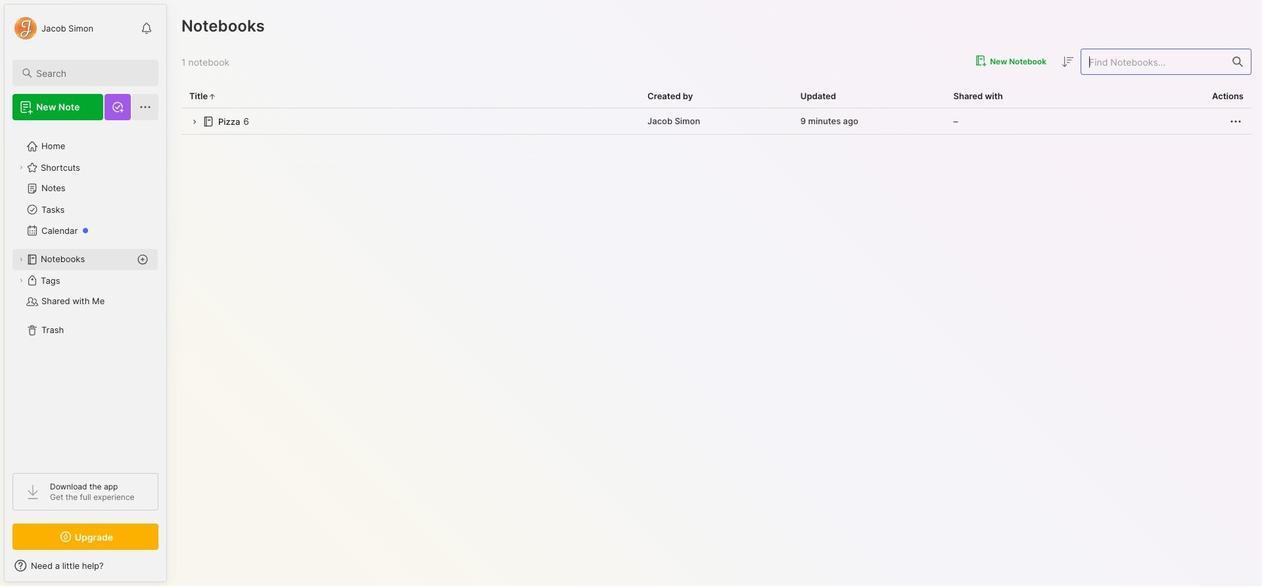 Task type: locate. For each thing, give the bounding box(es) containing it.
None search field
[[36, 65, 147, 81]]

more actions image
[[1228, 113, 1244, 129]]

sort options image
[[1060, 54, 1075, 70]]

none search field inside main element
[[36, 65, 147, 81]]

row
[[181, 108, 1252, 135]]

tree
[[5, 128, 166, 461]]

WHAT'S NEW field
[[5, 555, 166, 576]]

Sort field
[[1060, 54, 1075, 70]]

More actions field
[[1228, 113, 1244, 129]]

expand tags image
[[17, 277, 25, 285]]

expand notebooks image
[[17, 256, 25, 264]]

tree inside main element
[[5, 128, 166, 461]]

main element
[[0, 0, 171, 586]]



Task type: vqa. For each thing, say whether or not it's contained in the screenshot.
the Strikethrough icon
no



Task type: describe. For each thing, give the bounding box(es) containing it.
click to collapse image
[[166, 562, 176, 578]]

Find Notebooks… text field
[[1081, 51, 1225, 73]]

arrow image
[[189, 117, 199, 127]]

Account field
[[12, 15, 93, 41]]

Search text field
[[36, 67, 147, 80]]



